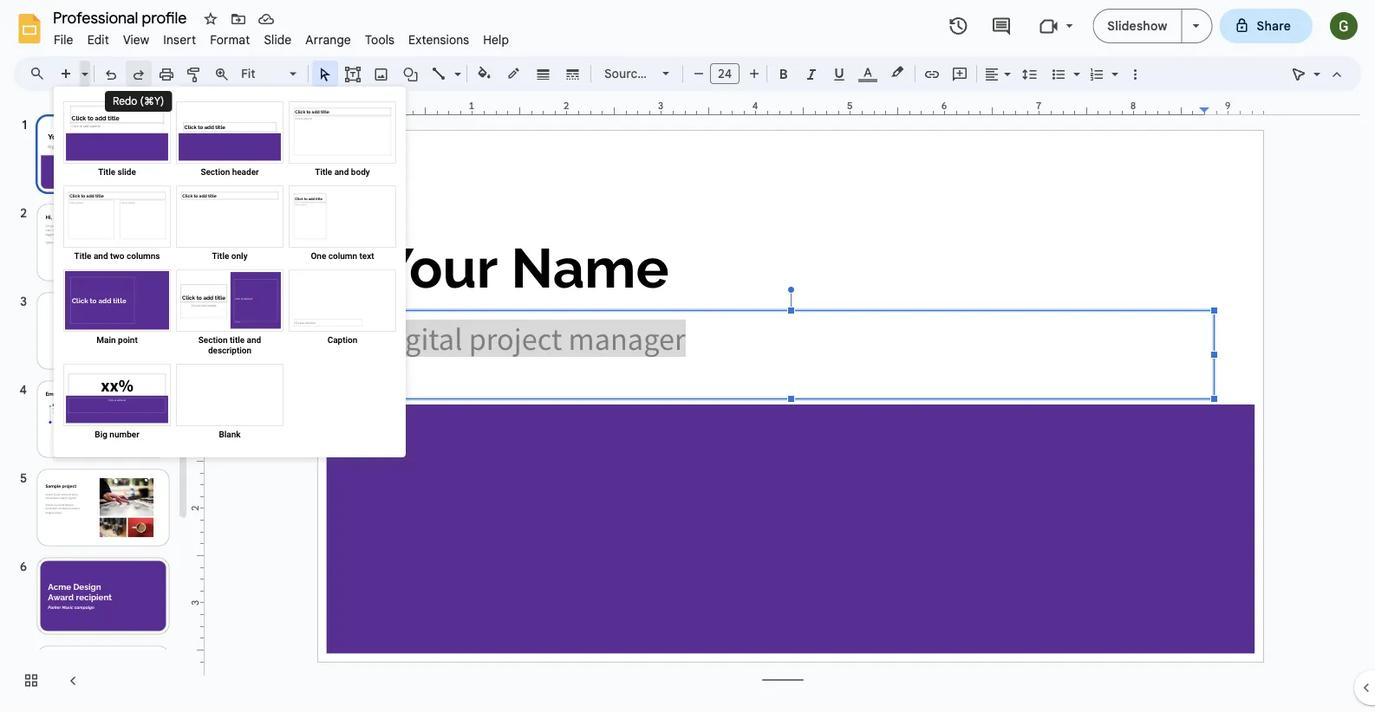 Task type: describe. For each thing, give the bounding box(es) containing it.
row containing big number
[[61, 362, 399, 446]]

title for title and two columns
[[74, 251, 91, 261]]

section title and description
[[198, 335, 261, 356]]

two
[[110, 251, 124, 261]]

cell inside application
[[286, 362, 399, 446]]

slideshow
[[1108, 18, 1168, 33]]

title and body
[[315, 166, 370, 177]]

edit menu item
[[80, 29, 116, 50]]

title slide
[[98, 166, 136, 177]]

big
[[95, 429, 107, 440]]

pro
[[678, 66, 697, 81]]

source sans pro
[[604, 66, 697, 81]]

file
[[54, 32, 73, 47]]

help menu item
[[476, 29, 516, 50]]

insert image image
[[372, 62, 392, 86]]

blank
[[219, 429, 241, 440]]

description
[[208, 345, 252, 356]]

header
[[232, 166, 259, 177]]

(⌘y)
[[140, 95, 164, 108]]

section for section header
[[201, 166, 230, 177]]

number
[[110, 429, 139, 440]]

row containing main point
[[61, 267, 399, 362]]

one
[[311, 251, 326, 261]]

application containing slideshow
[[0, 0, 1375, 713]]

title
[[230, 335, 245, 345]]

view menu item
[[116, 29, 156, 50]]

and for two
[[94, 251, 108, 261]]

border dash option
[[563, 62, 583, 86]]

share
[[1257, 18, 1291, 33]]

main
[[96, 335, 116, 345]]

format menu item
[[203, 29, 257, 50]]

menu bar inside the menu bar banner
[[47, 23, 516, 51]]

main toolbar
[[51, 0, 1149, 673]]

extensions
[[409, 32, 469, 47]]

title for title and body
[[315, 166, 332, 177]]

title for title only
[[212, 251, 229, 261]]

source
[[604, 66, 645, 81]]

font list. source sans pro selected. option
[[604, 62, 697, 86]]

caption
[[327, 335, 358, 345]]

sans
[[647, 66, 675, 81]]

menu bar banner
[[0, 0, 1375, 713]]

text color image
[[858, 62, 878, 82]]

arrange
[[306, 32, 351, 47]]

body
[[351, 166, 370, 177]]



Task type: vqa. For each thing, say whether or not it's contained in the screenshot.
Font List. Source Sans Pro Selected. "option" at the top
yes



Task type: locate. For each thing, give the bounding box(es) containing it.
title left body at the top left of page
[[315, 166, 332, 177]]

menu bar containing file
[[47, 23, 516, 51]]

1 horizontal spatial and
[[247, 335, 261, 345]]

menu bar
[[47, 23, 516, 51]]

Zoom field
[[236, 62, 304, 87]]

row
[[61, 99, 399, 183], [61, 183, 399, 267], [61, 267, 399, 362], [61, 362, 399, 446]]

section for section title and description
[[198, 335, 228, 345]]

title left two
[[74, 251, 91, 261]]

2 vertical spatial and
[[247, 335, 261, 345]]

text
[[359, 251, 374, 261]]

insert menu item
[[156, 29, 203, 50]]

title and two columns
[[74, 251, 160, 261]]

view
[[123, 32, 149, 47]]

right margin image
[[1200, 101, 1263, 114]]

format
[[210, 32, 250, 47]]

big number
[[95, 429, 139, 440]]

Font size field
[[710, 63, 747, 88]]

section header
[[201, 166, 259, 177]]

title left only at the left of page
[[212, 251, 229, 261]]

navigation
[[0, 98, 191, 713]]

0 vertical spatial section
[[201, 166, 230, 177]]

1 vertical spatial section
[[198, 335, 228, 345]]

highlight color image
[[888, 62, 907, 82]]

main point
[[96, 335, 138, 345]]

3 row from the top
[[61, 267, 399, 362]]

title for title slide
[[98, 166, 115, 177]]

and left two
[[94, 251, 108, 261]]

2 row from the top
[[61, 183, 399, 267]]

tools menu item
[[358, 29, 402, 50]]

navigation inside application
[[0, 98, 191, 713]]

insert
[[163, 32, 196, 47]]

only
[[231, 251, 248, 261]]

share button
[[1220, 9, 1313, 43]]

extensions menu item
[[402, 29, 476, 50]]

row containing title slide
[[61, 99, 399, 183]]

and for body
[[334, 166, 349, 177]]

file menu item
[[47, 29, 80, 50]]

slide menu item
[[257, 29, 299, 50]]

mode and view toolbar
[[1285, 56, 1351, 91]]

presentation options image
[[1193, 24, 1200, 28]]

Star checkbox
[[199, 7, 223, 31]]

tools
[[365, 32, 395, 47]]

redo
[[113, 95, 137, 108]]

application
[[0, 0, 1375, 713]]

row down the zoom text field
[[61, 99, 399, 183]]

help
[[483, 32, 509, 47]]

row down section header
[[61, 183, 399, 267]]

Rename text field
[[47, 7, 197, 28]]

4 row from the top
[[61, 362, 399, 446]]

and right title
[[247, 335, 261, 345]]

and
[[334, 166, 349, 177], [94, 251, 108, 261], [247, 335, 261, 345]]

0 vertical spatial and
[[334, 166, 349, 177]]

row down description at the left
[[61, 362, 399, 446]]

row down title only
[[61, 267, 399, 362]]

point
[[118, 335, 138, 345]]

columns
[[127, 251, 160, 261]]

title
[[98, 166, 115, 177], [315, 166, 332, 177], [74, 251, 91, 261], [212, 251, 229, 261]]

1 vertical spatial and
[[94, 251, 108, 261]]

2 horizontal spatial and
[[334, 166, 349, 177]]

border weight option
[[534, 62, 554, 86]]

section inside section title and description
[[198, 335, 228, 345]]

row containing title and two columns
[[61, 183, 399, 267]]

column
[[328, 251, 357, 261]]

one column text
[[311, 251, 374, 261]]

section left title
[[198, 335, 228, 345]]

fill color: transparent image
[[475, 62, 495, 84]]

and left body at the top left of page
[[334, 166, 349, 177]]

border color: transparent image
[[504, 62, 524, 84]]

edit
[[87, 32, 109, 47]]

title left slide
[[98, 166, 115, 177]]

arrange menu item
[[299, 29, 358, 50]]

Font size text field
[[711, 63, 739, 84]]

Zoom text field
[[238, 62, 287, 86]]

0 horizontal spatial and
[[94, 251, 108, 261]]

left margin image
[[319, 101, 383, 114]]

Menus field
[[22, 62, 60, 86]]

section
[[201, 166, 230, 177], [198, 335, 228, 345]]

1 row from the top
[[61, 99, 399, 183]]

redo (⌘y)
[[113, 95, 164, 108]]

slideshow button
[[1093, 9, 1182, 43]]

line & paragraph spacing image
[[1020, 62, 1040, 86]]

shape image
[[401, 62, 421, 86]]

cell
[[286, 362, 399, 446]]

slide
[[118, 166, 136, 177]]

and inside section title and description
[[247, 335, 261, 345]]

title only
[[212, 251, 248, 261]]

section left header
[[201, 166, 230, 177]]

slide
[[264, 32, 292, 47]]



